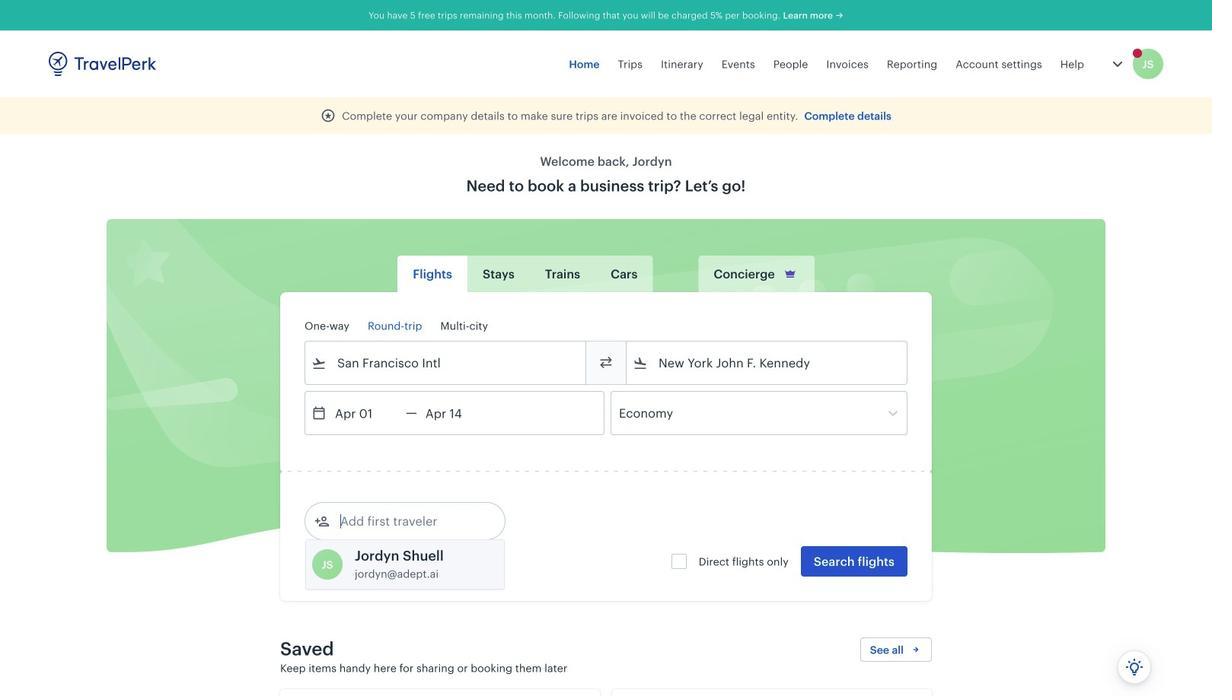 Task type: locate. For each thing, give the bounding box(es) containing it.
Depart text field
[[327, 392, 406, 435]]

Add first traveler search field
[[330, 509, 488, 534]]

Return text field
[[417, 392, 496, 435]]



Task type: describe. For each thing, give the bounding box(es) containing it.
To search field
[[648, 351, 887, 375]]

From search field
[[327, 351, 566, 375]]



